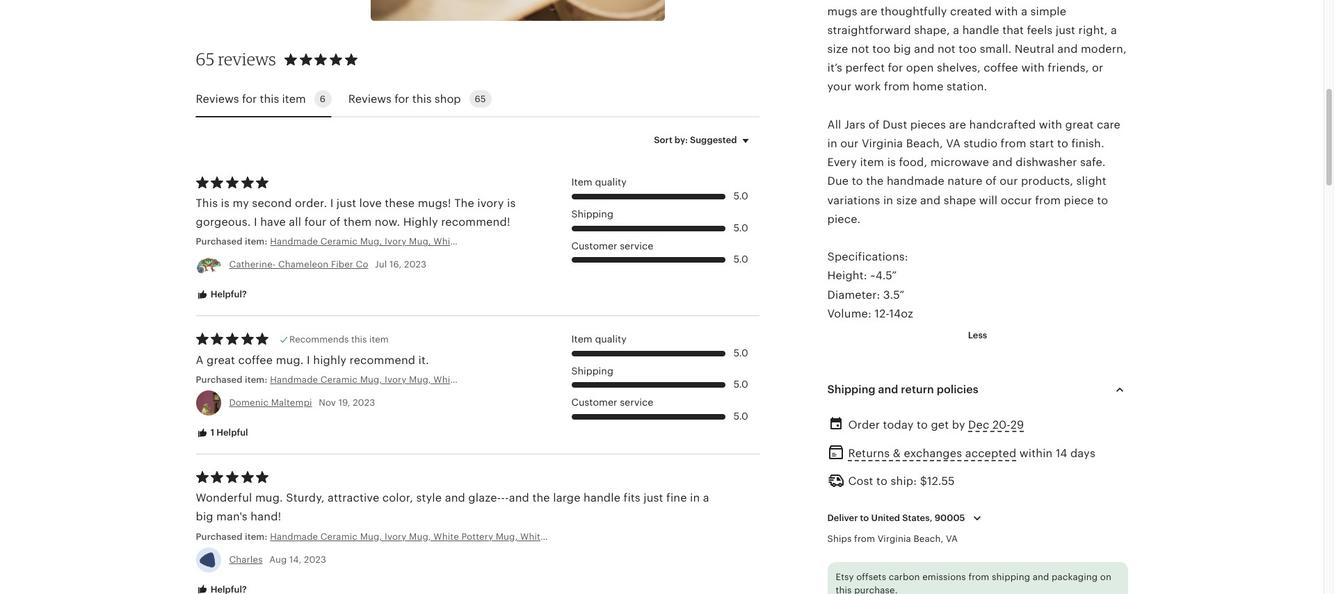 Task type: vqa. For each thing, say whether or not it's contained in the screenshot.
bottom "Va"
yes



Task type: describe. For each thing, give the bounding box(es) containing it.
second
[[252, 197, 292, 210]]

order
[[848, 419, 880, 432]]

carbon
[[889, 572, 920, 583]]

this
[[196, 197, 218, 210]]

in inside wonderful mug. sturdy, attractive color, style and glaze---and the large handle fits just fine in a big man's hand!
[[690, 492, 700, 505]]

item: for is
[[245, 237, 268, 247]]

and right style
[[445, 492, 465, 505]]

reviews for reviews for this shop
[[348, 92, 392, 105]]

every
[[828, 156, 857, 169]]

shipping and return policies
[[828, 383, 979, 397]]

the inside all jars of dust pieces are handcrafted with great care in our virginia beach, va studio from start to finish. every item is food, microwave and dishwasher safe. due to the handmade nature of our products, slight variations in size and shape will occur from piece to piece.
[[866, 175, 884, 188]]

on
[[1101, 572, 1112, 583]]

0 horizontal spatial great
[[207, 354, 235, 367]]

6
[[320, 94, 326, 105]]

2 horizontal spatial of
[[986, 175, 997, 188]]

accepted
[[965, 448, 1017, 461]]

order.
[[295, 197, 327, 210]]

to inside deliver to united states, 90005 "dropdown button"
[[860, 513, 869, 524]]

slight
[[1077, 175, 1107, 188]]

care
[[1097, 118, 1121, 131]]

12-
[[875, 307, 890, 321]]

1 5.0 from the top
[[734, 191, 748, 202]]

by
[[952, 419, 966, 432]]

wonderful
[[196, 492, 252, 505]]

fine
[[667, 492, 687, 505]]

mugs!
[[418, 197, 451, 210]]

etsy offsets carbon emissions from shipping and packaging on this purchase.
[[836, 572, 1112, 595]]

charles aug 14, 2023
[[229, 555, 326, 565]]

quality for a great coffee mug. i highly recommend it.
[[595, 334, 627, 345]]

great inside all jars of dust pieces are handcrafted with great care in our virginia beach, va studio from start to finish. every item is food, microwave and dishwasher safe. due to the handmade nature of our products, slight variations in size and shape will occur from piece to piece.
[[1066, 118, 1094, 131]]

0 vertical spatial of
[[869, 118, 880, 131]]

12.55
[[927, 476, 955, 489]]

chameleon
[[278, 260, 329, 270]]

shop
[[435, 92, 461, 105]]

highly
[[313, 354, 347, 367]]

16,
[[390, 260, 402, 270]]

height:
[[828, 269, 867, 283]]

from down products,
[[1035, 194, 1061, 207]]

specifications:
[[828, 251, 909, 264]]

less
[[968, 330, 988, 341]]

domenic
[[229, 398, 269, 408]]

0 vertical spatial mug.
[[276, 354, 304, 367]]

service for a great coffee mug. i highly recommend it.
[[620, 397, 654, 409]]

emissions
[[923, 572, 966, 583]]

now.
[[375, 216, 400, 229]]

return
[[901, 383, 934, 397]]

today
[[883, 419, 914, 432]]

reviews for this shop
[[348, 92, 461, 105]]

helpful? button
[[185, 283, 257, 308]]

purchased item: for great
[[196, 375, 270, 385]]

2 vertical spatial 2023
[[304, 555, 326, 565]]

studio
[[964, 137, 998, 150]]

coffee
[[238, 354, 273, 367]]

charles
[[229, 555, 263, 565]]

quality for this is my second order. i just love these mugs! the ivory is gorgeous. i have all four of them now. highly recommend!
[[595, 177, 627, 188]]

1 helpful
[[208, 428, 248, 438]]

tab list containing reviews for this item
[[196, 82, 759, 118]]

jars
[[845, 118, 866, 131]]

all
[[828, 118, 842, 131]]

helpful?
[[208, 290, 247, 300]]

aug
[[269, 555, 287, 565]]

will
[[980, 194, 998, 207]]

0 horizontal spatial our
[[841, 137, 859, 150]]

a great coffee mug. i highly recommend it.
[[196, 354, 429, 367]]

ship:
[[891, 476, 917, 489]]

united
[[871, 513, 900, 524]]

suggested
[[690, 135, 737, 146]]

glaze-
[[468, 492, 501, 505]]

sort
[[654, 135, 673, 146]]

6 5.0 from the top
[[734, 411, 748, 422]]

reviews for reviews for this item
[[196, 92, 239, 105]]

dishwasher
[[1016, 156, 1077, 169]]

1
[[211, 428, 214, 438]]

2 vertical spatial i
[[307, 354, 310, 367]]

this inside etsy offsets carbon emissions from shipping and packaging on this purchase.
[[836, 586, 852, 595]]

by:
[[675, 135, 688, 146]]

style
[[416, 492, 442, 505]]

item for this is my second order. i just love these mugs! the ivory is gorgeous. i have all four of them now. highly recommend!
[[572, 177, 593, 188]]

2 - from the left
[[505, 492, 509, 505]]

65 reviews
[[196, 49, 276, 70]]

of inside this is my second order. i just love these mugs! the ivory is gorgeous. i have all four of them now. highly recommend!
[[330, 216, 341, 229]]

2 5.0 from the top
[[734, 222, 748, 234]]

1 horizontal spatial in
[[828, 137, 838, 150]]

within
[[1020, 448, 1053, 461]]

returns & exchanges accepted button
[[848, 444, 1017, 464]]

customer for this is my second order. i just love these mugs! the ivory is gorgeous. i have all four of them now. highly recommend!
[[572, 240, 617, 252]]

dec
[[969, 419, 990, 432]]

love
[[359, 197, 382, 210]]

domenic maltempi nov 19, 2023
[[229, 398, 375, 408]]

to up variations
[[852, 175, 863, 188]]

item inside all jars of dust pieces are handcrafted with great care in our virginia beach, va studio from start to finish. every item is food, microwave and dishwasher safe. due to the handmade nature of our products, slight variations in size and shape will occur from piece to piece.
[[860, 156, 884, 169]]

virginia inside all jars of dust pieces are handcrafted with great care in our virginia beach, va studio from start to finish. every item is food, microwave and dishwasher safe. due to the handmade nature of our products, slight variations in size and shape will occur from piece to piece.
[[862, 137, 903, 150]]

to right the cost
[[877, 476, 888, 489]]

recommends this item
[[290, 335, 389, 345]]

va inside all jars of dust pieces are handcrafted with great care in our virginia beach, va studio from start to finish. every item is food, microwave and dishwasher safe. due to the handmade nature of our products, slight variations in size and shape will occur from piece to piece.
[[946, 137, 961, 150]]

cost to ship: $ 12.55
[[848, 476, 955, 489]]

is inside all jars of dust pieces are handcrafted with great care in our virginia beach, va studio from start to finish. every item is food, microwave and dishwasher safe. due to the handmade nature of our products, slight variations in size and shape will occur from piece to piece.
[[888, 156, 896, 169]]

65 for 65 reviews
[[196, 49, 215, 70]]

specifications: height: ~4.5" diameter: 3.5" volume: 12-14oz
[[828, 251, 914, 321]]

for for shop
[[395, 92, 410, 105]]

fits
[[624, 492, 641, 505]]

purchased item: for is
[[196, 237, 270, 247]]

customer service for a great coffee mug. i highly recommend it.
[[572, 397, 654, 409]]

dust
[[883, 118, 908, 131]]

handcrafted
[[970, 118, 1036, 131]]

and right glaze-
[[509, 492, 529, 505]]

size
[[897, 194, 917, 207]]

catherine- chameleon fiber co jul 16, 2023
[[229, 260, 427, 270]]

customer service for this is my second order. i just love these mugs! the ivory is gorgeous. i have all four of them now. highly recommend!
[[572, 240, 654, 252]]

handmade
[[887, 175, 945, 188]]

0 horizontal spatial item
[[282, 92, 306, 105]]

due
[[828, 175, 849, 188]]

the inside wonderful mug. sturdy, attractive color, style and glaze---and the large handle fits just fine in a big man's hand!
[[533, 492, 550, 505]]

29
[[1011, 419, 1024, 432]]

safe.
[[1081, 156, 1106, 169]]

1 - from the left
[[501, 492, 505, 505]]

and down the studio
[[993, 156, 1013, 169]]

from right ships
[[854, 534, 875, 545]]

recommends
[[290, 335, 349, 345]]

it.
[[419, 354, 429, 367]]

piece
[[1064, 194, 1094, 207]]

dec 20-29 button
[[969, 415, 1024, 436]]

sort by: suggested
[[654, 135, 737, 146]]

to down slight
[[1097, 194, 1108, 207]]

catherine- chameleon fiber co link
[[229, 260, 368, 270]]

2 horizontal spatial 2023
[[404, 260, 427, 270]]

2 va from the top
[[946, 534, 958, 545]]

1 vertical spatial our
[[1000, 175, 1018, 188]]

highly
[[403, 216, 438, 229]]

3 5.0 from the top
[[734, 254, 748, 265]]

this up the recommend
[[351, 335, 367, 345]]

helpful
[[217, 428, 248, 438]]



Task type: locate. For each thing, give the bounding box(es) containing it.
purchased
[[196, 237, 243, 247], [196, 375, 243, 385], [196, 532, 243, 542]]

customer
[[572, 240, 617, 252], [572, 397, 617, 409]]

just inside wonderful mug. sturdy, attractive color, style and glaze---and the large handle fits just fine in a big man's hand!
[[644, 492, 664, 505]]

3 purchased item: from the top
[[196, 532, 270, 542]]

this left shop
[[412, 92, 432, 105]]

1 helpful button
[[185, 421, 259, 446]]

mug. up the hand!
[[255, 492, 283, 505]]

1 horizontal spatial the
[[866, 175, 884, 188]]

0 horizontal spatial reviews
[[196, 92, 239, 105]]

virginia down dust
[[862, 137, 903, 150]]

1 vertical spatial great
[[207, 354, 235, 367]]

the
[[454, 197, 474, 210]]

from
[[1001, 137, 1027, 150], [1035, 194, 1061, 207], [854, 534, 875, 545], [969, 572, 990, 583]]

0 vertical spatial great
[[1066, 118, 1094, 131]]

i right order.
[[330, 197, 334, 210]]

nature
[[948, 175, 983, 188]]

piece.
[[828, 213, 861, 226]]

0 horizontal spatial is
[[221, 197, 230, 210]]

states,
[[903, 513, 933, 524]]

19,
[[339, 398, 350, 408]]

quality
[[595, 177, 627, 188], [595, 334, 627, 345]]

of right jars
[[869, 118, 880, 131]]

2 vertical spatial in
[[690, 492, 700, 505]]

in left a
[[690, 492, 700, 505]]

2 reviews from the left
[[348, 92, 392, 105]]

reviews
[[196, 92, 239, 105], [348, 92, 392, 105]]

get
[[931, 419, 949, 432]]

1 service from the top
[[620, 240, 654, 252]]

is left my
[[221, 197, 230, 210]]

customer for a great coffee mug. i highly recommend it.
[[572, 397, 617, 409]]

is left the food,
[[888, 156, 896, 169]]

color,
[[383, 492, 413, 505]]

virginia down 'deliver to united states, 90005'
[[878, 534, 911, 545]]

and inside etsy offsets carbon emissions from shipping and packaging on this purchase.
[[1033, 572, 1050, 583]]

large
[[553, 492, 581, 505]]

2 vertical spatial purchased
[[196, 532, 243, 542]]

1 reviews from the left
[[196, 92, 239, 105]]

from inside etsy offsets carbon emissions from shipping and packaging on this purchase.
[[969, 572, 990, 583]]

1 vertical spatial item quality
[[572, 334, 627, 345]]

my
[[233, 197, 249, 210]]

products,
[[1021, 175, 1074, 188]]

1 vertical spatial purchased
[[196, 375, 243, 385]]

item quality for a great coffee mug. i highly recommend it.
[[572, 334, 627, 345]]

and right the shipping
[[1033, 572, 1050, 583]]

2 item from the top
[[572, 334, 593, 345]]

recommend
[[350, 354, 416, 367]]

start
[[1030, 137, 1054, 150]]

0 vertical spatial 65
[[196, 49, 215, 70]]

&
[[893, 448, 901, 461]]

to right start in the right of the page
[[1058, 137, 1069, 150]]

va down are
[[946, 137, 961, 150]]

packaging
[[1052, 572, 1098, 583]]

1 purchased from the top
[[196, 237, 243, 247]]

1 vertical spatial customer
[[572, 397, 617, 409]]

purchased down man's
[[196, 532, 243, 542]]

1 horizontal spatial just
[[644, 492, 664, 505]]

2 item: from the top
[[245, 375, 268, 385]]

2023 right 14,
[[304, 555, 326, 565]]

just up them
[[337, 197, 356, 210]]

mug. right coffee
[[276, 354, 304, 367]]

1 item: from the top
[[245, 237, 268, 247]]

0 vertical spatial virginia
[[862, 137, 903, 150]]

0 horizontal spatial 65
[[196, 49, 215, 70]]

0 vertical spatial our
[[841, 137, 859, 150]]

4 5.0 from the top
[[734, 348, 748, 359]]

65 for 65
[[475, 94, 486, 105]]

1 vertical spatial beach,
[[914, 534, 944, 545]]

a
[[196, 354, 204, 367]]

2 vertical spatial shipping
[[828, 383, 876, 397]]

of up will at right
[[986, 175, 997, 188]]

1 horizontal spatial 2023
[[353, 398, 375, 408]]

0 vertical spatial beach,
[[906, 137, 943, 150]]

0 horizontal spatial the
[[533, 492, 550, 505]]

0 vertical spatial customer service
[[572, 240, 654, 252]]

item: down the hand!
[[245, 532, 268, 542]]

in down all
[[828, 137, 838, 150]]

1 customer from the top
[[572, 240, 617, 252]]

and
[[993, 156, 1013, 169], [920, 194, 941, 207], [878, 383, 899, 397], [445, 492, 465, 505], [509, 492, 529, 505], [1033, 572, 1050, 583]]

0 vertical spatial item:
[[245, 237, 268, 247]]

with
[[1039, 118, 1063, 131]]

co
[[356, 260, 368, 270]]

i left have
[[254, 216, 257, 229]]

~4.5"
[[871, 269, 897, 283]]

great right "a"
[[207, 354, 235, 367]]

1 customer service from the top
[[572, 240, 654, 252]]

for for item
[[242, 92, 257, 105]]

occur
[[1001, 194, 1032, 207]]

for left shop
[[395, 92, 410, 105]]

attractive
[[328, 492, 380, 505]]

0 vertical spatial item
[[282, 92, 306, 105]]

exchanges
[[904, 448, 962, 461]]

1 vertical spatial in
[[884, 194, 894, 207]]

1 horizontal spatial great
[[1066, 118, 1094, 131]]

reviews right 6
[[348, 92, 392, 105]]

0 vertical spatial va
[[946, 137, 961, 150]]

0 vertical spatial 2023
[[404, 260, 427, 270]]

1 vertical spatial 65
[[475, 94, 486, 105]]

$
[[920, 476, 927, 489]]

2 item quality from the top
[[572, 334, 627, 345]]

big
[[196, 511, 213, 524]]

1 horizontal spatial for
[[395, 92, 410, 105]]

2 service from the top
[[620, 397, 654, 409]]

item: up catherine-
[[245, 237, 268, 247]]

in left size
[[884, 194, 894, 207]]

and left return
[[878, 383, 899, 397]]

nov
[[319, 398, 336, 408]]

- right glaze-
[[505, 492, 509, 505]]

the up variations
[[866, 175, 884, 188]]

four
[[305, 216, 327, 229]]

deliver to united states, 90005 button
[[817, 504, 997, 533]]

1 va from the top
[[946, 137, 961, 150]]

90005
[[935, 513, 965, 524]]

1 horizontal spatial i
[[307, 354, 310, 367]]

- left the large
[[501, 492, 505, 505]]

beach, down "pieces"
[[906, 137, 943, 150]]

1 purchased item: from the top
[[196, 237, 270, 247]]

item: for mug.
[[245, 532, 268, 542]]

just right fits in the left of the page
[[644, 492, 664, 505]]

charles link
[[229, 555, 263, 565]]

to left united
[[860, 513, 869, 524]]

0 vertical spatial service
[[620, 240, 654, 252]]

14,
[[289, 555, 302, 565]]

purchased item: down man's
[[196, 532, 270, 542]]

1 vertical spatial item
[[860, 156, 884, 169]]

2 vertical spatial item:
[[245, 532, 268, 542]]

microwave
[[931, 156, 990, 169]]

service
[[620, 240, 654, 252], [620, 397, 654, 409]]

purchased item: for mug.
[[196, 532, 270, 542]]

2 horizontal spatial i
[[330, 197, 334, 210]]

2 horizontal spatial in
[[884, 194, 894, 207]]

great up finish.
[[1066, 118, 1094, 131]]

0 vertical spatial in
[[828, 137, 838, 150]]

1 item from the top
[[572, 177, 593, 188]]

0 vertical spatial the
[[866, 175, 884, 188]]

purchased down gorgeous.
[[196, 237, 243, 247]]

1 vertical spatial mug.
[[255, 492, 283, 505]]

of right four
[[330, 216, 341, 229]]

3 item: from the top
[[245, 532, 268, 542]]

purchased down "a"
[[196, 375, 243, 385]]

mug. inside wonderful mug. sturdy, attractive color, style and glaze---and the large handle fits just fine in a big man's hand!
[[255, 492, 283, 505]]

tab list
[[196, 82, 759, 118]]

is
[[888, 156, 896, 169], [221, 197, 230, 210], [507, 197, 516, 210]]

-
[[501, 492, 505, 505], [505, 492, 509, 505]]

1 horizontal spatial our
[[1000, 175, 1018, 188]]

1 horizontal spatial item
[[369, 335, 389, 345]]

3.5"
[[884, 288, 905, 302]]

2 customer service from the top
[[572, 397, 654, 409]]

0 vertical spatial item
[[572, 177, 593, 188]]

purchased item: down gorgeous.
[[196, 237, 270, 247]]

1 vertical spatial item
[[572, 334, 593, 345]]

to
[[1058, 137, 1069, 150], [852, 175, 863, 188], [1097, 194, 1108, 207], [917, 419, 928, 432], [877, 476, 888, 489], [860, 513, 869, 524]]

0 vertical spatial i
[[330, 197, 334, 210]]

item left 6
[[282, 92, 306, 105]]

a
[[703, 492, 710, 505]]

days
[[1071, 448, 1096, 461]]

jul
[[375, 260, 387, 270]]

2 quality from the top
[[595, 334, 627, 345]]

beach, down states,
[[914, 534, 944, 545]]

of
[[869, 118, 880, 131], [986, 175, 997, 188], [330, 216, 341, 229]]

1 vertical spatial service
[[620, 397, 654, 409]]

domenic maltempi link
[[229, 398, 312, 408]]

i left highly
[[307, 354, 310, 367]]

to left "get"
[[917, 419, 928, 432]]

shipping
[[572, 209, 614, 220], [572, 366, 614, 377], [828, 383, 876, 397]]

0 horizontal spatial i
[[254, 216, 257, 229]]

1 horizontal spatial of
[[869, 118, 880, 131]]

etsy
[[836, 572, 854, 583]]

0 vertical spatial just
[[337, 197, 356, 210]]

0 vertical spatial item quality
[[572, 177, 627, 188]]

purchased for wonderful mug. sturdy, attractive color, style and glaze---and the large handle fits just fine in a big man's hand!
[[196, 532, 243, 542]]

1 vertical spatial item:
[[245, 375, 268, 385]]

1 horizontal spatial reviews
[[348, 92, 392, 105]]

shape
[[944, 194, 976, 207]]

2 horizontal spatial is
[[888, 156, 896, 169]]

2 horizontal spatial item
[[860, 156, 884, 169]]

the
[[866, 175, 884, 188], [533, 492, 550, 505]]

item: down coffee
[[245, 375, 268, 385]]

ships from virginia beach, va
[[828, 534, 958, 545]]

2 vertical spatial of
[[330, 216, 341, 229]]

from left the shipping
[[969, 572, 990, 583]]

deliver
[[828, 513, 858, 524]]

3 purchased from the top
[[196, 532, 243, 542]]

maltempi
[[271, 398, 312, 408]]

for down reviews
[[242, 92, 257, 105]]

1 vertical spatial quality
[[595, 334, 627, 345]]

1 vertical spatial shipping
[[572, 366, 614, 377]]

this down etsy
[[836, 586, 852, 595]]

0 horizontal spatial 2023
[[304, 555, 326, 565]]

just inside this is my second order. i just love these mugs! the ivory is gorgeous. i have all four of them now. highly recommend!
[[337, 197, 356, 210]]

1 for from the left
[[242, 92, 257, 105]]

1 quality from the top
[[595, 177, 627, 188]]

reviews down 65 reviews
[[196, 92, 239, 105]]

our down jars
[[841, 137, 859, 150]]

2023 right 16,
[[404, 260, 427, 270]]

is right ivory at the top left of page
[[507, 197, 516, 210]]

purchased for a great coffee mug. i highly recommend it.
[[196, 375, 243, 385]]

purchase.
[[854, 586, 898, 595]]

item for a great coffee mug. i highly recommend it.
[[572, 334, 593, 345]]

shipping
[[992, 572, 1031, 583]]

20-
[[993, 419, 1011, 432]]

shipping inside shipping and return policies dropdown button
[[828, 383, 876, 397]]

are
[[949, 118, 966, 131]]

0 horizontal spatial for
[[242, 92, 257, 105]]

2 vertical spatial item
[[369, 335, 389, 345]]

0 horizontal spatial just
[[337, 197, 356, 210]]

and right size
[[920, 194, 941, 207]]

our up occur
[[1000, 175, 1018, 188]]

order today to get by dec 20-29
[[848, 419, 1024, 432]]

ivory
[[477, 197, 504, 210]]

from down "handcrafted"
[[1001, 137, 1027, 150]]

and inside dropdown button
[[878, 383, 899, 397]]

returns
[[848, 448, 890, 461]]

them
[[344, 216, 372, 229]]

service for this is my second order. i just love these mugs! the ivory is gorgeous. i have all four of them now. highly recommend!
[[620, 240, 654, 252]]

1 vertical spatial 2023
[[353, 398, 375, 408]]

shipping for this is my second order. i just love these mugs! the ivory is gorgeous. i have all four of them now. highly recommend!
[[572, 209, 614, 220]]

2023 right 19,
[[353, 398, 375, 408]]

beach, inside all jars of dust pieces are handcrafted with great care in our virginia beach, va studio from start to finish. every item is food, microwave and dishwasher safe. due to the handmade nature of our products, slight variations in size and shape will occur from piece to piece.
[[906, 137, 943, 150]]

1 item quality from the top
[[572, 177, 627, 188]]

item: for great
[[245, 375, 268, 385]]

0 horizontal spatial in
[[690, 492, 700, 505]]

0 vertical spatial purchased
[[196, 237, 243, 247]]

purchased item: up domenic at the left bottom
[[196, 375, 270, 385]]

1 vertical spatial purchased item:
[[196, 375, 270, 385]]

1 vertical spatial of
[[986, 175, 997, 188]]

va down 90005 at the right bottom of the page
[[946, 534, 958, 545]]

65 right shop
[[475, 94, 486, 105]]

ships
[[828, 534, 852, 545]]

fiber
[[331, 260, 353, 270]]

1 vertical spatial i
[[254, 216, 257, 229]]

2 purchased from the top
[[196, 375, 243, 385]]

2 purchased item: from the top
[[196, 375, 270, 385]]

2 vertical spatial purchased item:
[[196, 532, 270, 542]]

2 for from the left
[[395, 92, 410, 105]]

reviews for this item
[[196, 92, 306, 105]]

handle
[[584, 492, 621, 505]]

pieces
[[911, 118, 946, 131]]

item
[[282, 92, 306, 105], [860, 156, 884, 169], [369, 335, 389, 345]]

1 vertical spatial virginia
[[878, 534, 911, 545]]

2 customer from the top
[[572, 397, 617, 409]]

1 horizontal spatial is
[[507, 197, 516, 210]]

diameter:
[[828, 288, 880, 302]]

0 vertical spatial customer
[[572, 240, 617, 252]]

shipping for a great coffee mug. i highly recommend it.
[[572, 366, 614, 377]]

purchased for this is my second order. i just love these mugs! the ivory is gorgeous. i have all four of them now. highly recommend!
[[196, 237, 243, 247]]

item right every
[[860, 156, 884, 169]]

this down reviews
[[260, 92, 279, 105]]

1 vertical spatial just
[[644, 492, 664, 505]]

65 inside tab list
[[475, 94, 486, 105]]

1 vertical spatial customer service
[[572, 397, 654, 409]]

item quality for this is my second order. i just love these mugs! the ivory is gorgeous. i have all four of them now. highly recommend!
[[572, 177, 627, 188]]

0 vertical spatial purchased item:
[[196, 237, 270, 247]]

5 5.0 from the top
[[734, 380, 748, 391]]

1 horizontal spatial 65
[[475, 94, 486, 105]]

the left the large
[[533, 492, 550, 505]]

65 left reviews
[[196, 49, 215, 70]]

0 horizontal spatial of
[[330, 216, 341, 229]]

our
[[841, 137, 859, 150], [1000, 175, 1018, 188]]

0 vertical spatial shipping
[[572, 209, 614, 220]]

1 vertical spatial the
[[533, 492, 550, 505]]

food,
[[899, 156, 928, 169]]

0 vertical spatial quality
[[595, 177, 627, 188]]

in
[[828, 137, 838, 150], [884, 194, 894, 207], [690, 492, 700, 505]]

1 vertical spatial va
[[946, 534, 958, 545]]

item up the recommend
[[369, 335, 389, 345]]

hand!
[[251, 511, 281, 524]]



